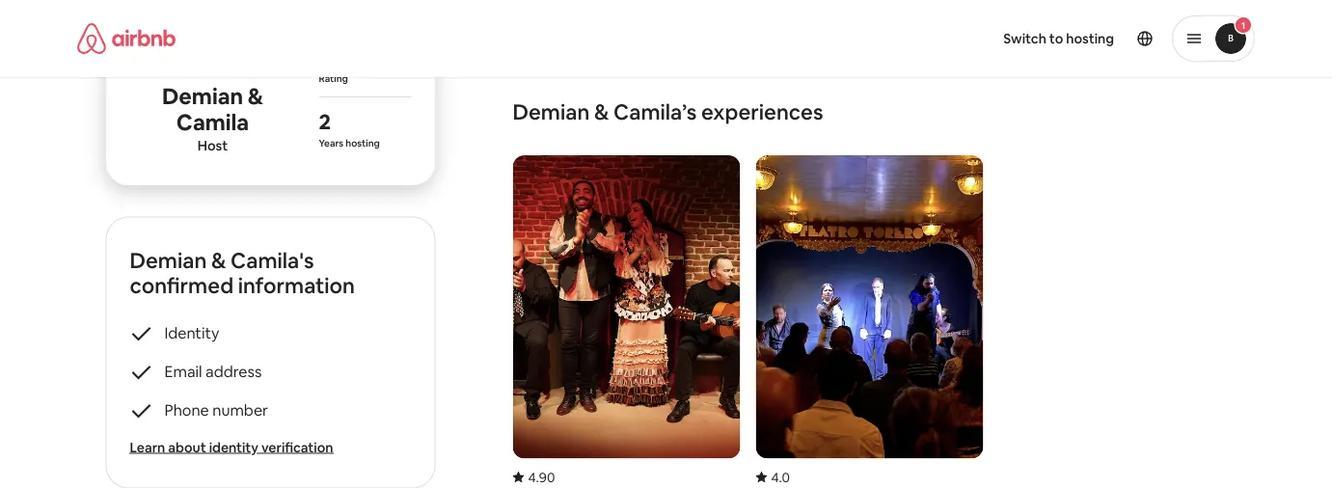 Task type: vqa. For each thing, say whether or not it's contained in the screenshot.
'1' dropdown button
yes



Task type: describe. For each thing, give the bounding box(es) containing it.
phone
[[165, 401, 209, 421]]

2
[[319, 108, 331, 136]]

camila
[[176, 109, 249, 137]]

hosting for 2
[[346, 137, 380, 150]]

address
[[206, 362, 262, 382]]

identity
[[209, 439, 259, 457]]

hosting for switch
[[1066, 30, 1114, 47]]

learn about identity verification button
[[130, 438, 411, 457]]

rating
[[319, 73, 348, 85]]

demian for camila
[[162, 83, 243, 111]]

rating 4.0 out of 5 image
[[756, 469, 790, 486]]

& for camila
[[248, 83, 263, 111]]

4.0
[[771, 469, 790, 486]]

4.90
[[528, 469, 555, 486]]

profile element
[[689, 0, 1255, 77]]

experiences
[[701, 98, 823, 126]]

confirmed
[[130, 273, 234, 300]]

demian & camila's experiences
[[513, 98, 823, 126]]

rating 4.90 out of 5 image
[[513, 469, 555, 486]]

1 button
[[1172, 15, 1255, 62]]

demian for camila's
[[513, 98, 590, 126]]

traditional flamenco show in historic cave group
[[513, 156, 741, 488]]

number
[[212, 401, 268, 421]]



Task type: locate. For each thing, give the bounding box(es) containing it.
to
[[1050, 30, 1064, 47]]

1 horizontal spatial hosting
[[1066, 30, 1114, 47]]

demian inside demian & camila's confirmed information
[[130, 248, 207, 275]]

hosting inside 2 years hosting
[[346, 137, 380, 150]]

& inside demian & camila host
[[248, 83, 263, 111]]

hosting right to
[[1066, 30, 1114, 47]]

switch
[[1004, 30, 1047, 47]]

switch to hosting link
[[992, 18, 1126, 59]]

phone number
[[165, 401, 268, 421]]

0 horizontal spatial hosting
[[346, 137, 380, 150]]

enjoy an hour of only flamenco dancing in madrid group
[[756, 156, 984, 488]]

& inside demian & camila's confirmed information
[[211, 248, 226, 275]]

email address
[[165, 362, 262, 382]]

demian & camila host
[[162, 83, 263, 155]]

demian & camila's confirmed information
[[130, 248, 355, 300]]

2 years hosting
[[319, 108, 380, 150]]

&
[[248, 83, 263, 111], [594, 98, 609, 126], [211, 248, 226, 275]]

host
[[198, 137, 228, 155]]

0 horizontal spatial &
[[211, 248, 226, 275]]

1 horizontal spatial &
[[248, 83, 263, 111]]

learn
[[130, 439, 165, 457]]

verification
[[261, 439, 333, 457]]

1
[[1242, 19, 1246, 31]]

& left camila's in the top of the page
[[594, 98, 609, 126]]

demian inside demian & camila host
[[162, 83, 243, 111]]

about
[[168, 439, 206, 457]]

2 horizontal spatial &
[[594, 98, 609, 126]]

& for camila's
[[594, 98, 609, 126]]

demian & camila user profile image
[[163, 0, 263, 76], [163, 0, 263, 76]]

learn about identity verification
[[130, 439, 333, 457]]

hosting
[[1066, 30, 1114, 47], [346, 137, 380, 150]]

& left 2
[[248, 83, 263, 111]]

identity
[[165, 324, 219, 344]]

0 vertical spatial hosting
[[1066, 30, 1114, 47]]

hosting right years
[[346, 137, 380, 150]]

switch to hosting
[[1004, 30, 1114, 47]]

years
[[319, 137, 344, 150]]

email
[[165, 362, 202, 382]]

& for camila's
[[211, 248, 226, 275]]

demian for camila's
[[130, 248, 207, 275]]

1 vertical spatial hosting
[[346, 137, 380, 150]]

hosting inside "link"
[[1066, 30, 1114, 47]]

information
[[238, 273, 355, 300]]

camila's
[[231, 248, 314, 275]]

demian
[[162, 83, 243, 111], [513, 98, 590, 126], [130, 248, 207, 275]]

& left camila's
[[211, 248, 226, 275]]

camila's
[[614, 98, 697, 126]]



